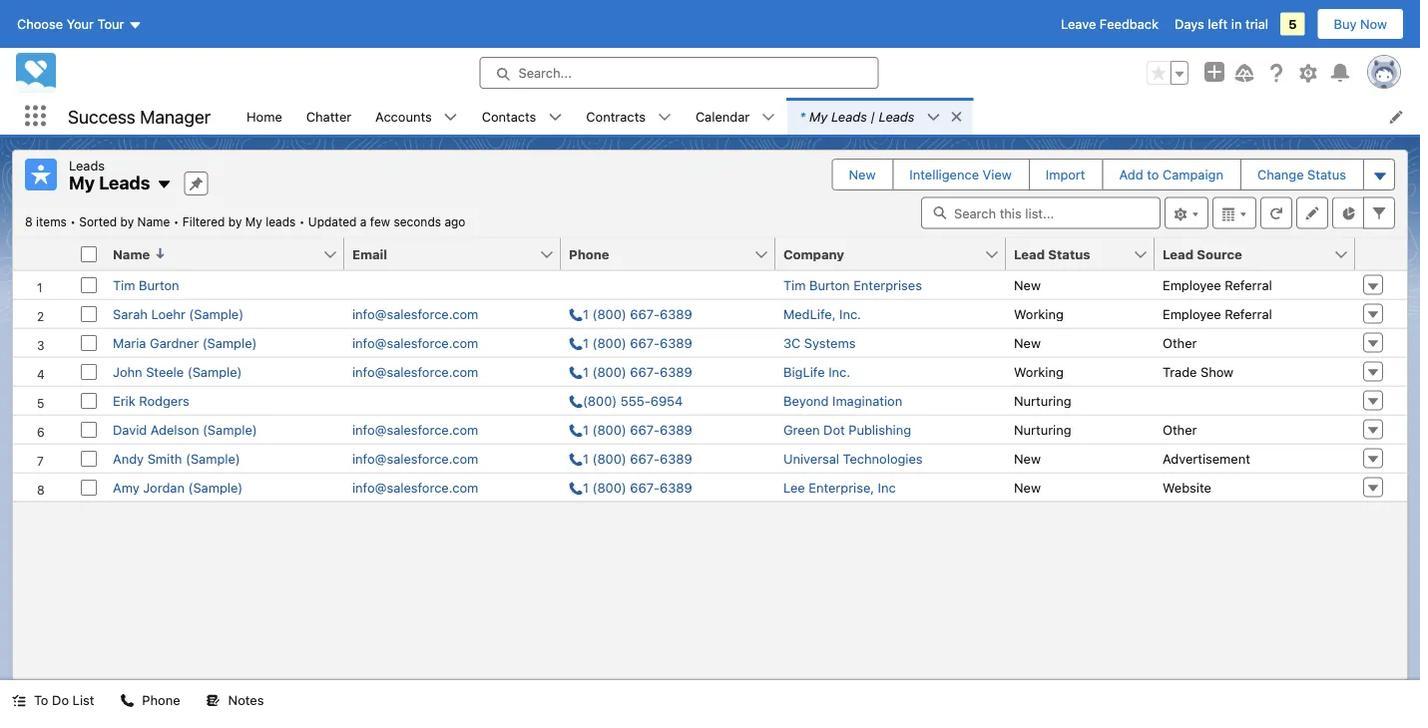 Task type: vqa. For each thing, say whether or not it's contained in the screenshot.
Dot
yes



Task type: locate. For each thing, give the bounding box(es) containing it.
6 6389 from the top
[[660, 480, 693, 495]]

2 lead from the left
[[1163, 247, 1194, 262]]

employee referral for working
[[1163, 307, 1273, 322]]

working
[[1015, 307, 1064, 322], [1015, 364, 1064, 379]]

status right 'change'
[[1308, 167, 1347, 182]]

my
[[810, 109, 828, 124], [69, 172, 95, 194], [245, 215, 262, 229]]

1 horizontal spatial phone button
[[561, 238, 754, 270]]

1 vertical spatial employee
[[1163, 307, 1222, 322]]

text default image inside calendar list item
[[762, 110, 776, 124]]

text default image inside list item
[[927, 110, 941, 124]]

667- for universal technologies
[[630, 451, 660, 466]]

1 nurturing from the top
[[1015, 393, 1072, 408]]

tour
[[97, 16, 124, 31]]

list
[[235, 98, 1421, 135]]

3 info@salesforce.com link from the top
[[353, 364, 479, 379]]

(sample) right adelson
[[203, 422, 257, 437]]

text default image
[[950, 110, 964, 124], [444, 110, 458, 124], [658, 110, 672, 124], [762, 110, 776, 124], [156, 177, 172, 193], [120, 695, 134, 709], [206, 695, 220, 709]]

0 vertical spatial inc.
[[840, 307, 862, 322]]

inc
[[878, 480, 897, 495]]

technologies
[[843, 451, 923, 466]]

1 vertical spatial referral
[[1226, 307, 1273, 322]]

2 nurturing from the top
[[1015, 422, 1072, 437]]

contracts list item
[[575, 98, 684, 135]]

0 horizontal spatial text default image
[[12, 695, 26, 709]]

tim burton enterprises
[[784, 278, 923, 293]]

working for trade show
[[1015, 364, 1064, 379]]

1 referral from the top
[[1226, 278, 1273, 293]]

lead source element
[[1155, 238, 1368, 271]]

trade show
[[1163, 364, 1234, 379]]

tim up sarah
[[113, 278, 135, 293]]

andy smith (sample) link
[[113, 451, 240, 466]]

employee for new
[[1163, 278, 1222, 293]]

text default image inside contracts list item
[[658, 110, 672, 124]]

2 6389 from the top
[[660, 336, 693, 351]]

1 (800) 667-6389 link
[[569, 307, 693, 322], [569, 336, 693, 351], [569, 364, 693, 379], [569, 422, 693, 437], [569, 451, 693, 466], [569, 480, 693, 495]]

buy
[[1335, 16, 1358, 31]]

0 vertical spatial employee
[[1163, 278, 1222, 293]]

text default image
[[549, 110, 563, 124], [927, 110, 941, 124], [12, 695, 26, 709]]

5 667- from the top
[[630, 451, 660, 466]]

0 vertical spatial my
[[810, 109, 828, 124]]

6389 for lee enterprise, inc
[[660, 480, 693, 495]]

text default image left notes
[[206, 695, 220, 709]]

calendar
[[696, 109, 750, 124]]

Search My Leads list view. search field
[[922, 197, 1161, 229]]

other up advertisement
[[1163, 422, 1198, 437]]

0 vertical spatial nurturing
[[1015, 393, 1072, 408]]

text default image down search... button
[[658, 110, 672, 124]]

john steele (sample)
[[113, 364, 242, 379]]

None search field
[[922, 197, 1161, 229]]

0 vertical spatial working
[[1015, 307, 1064, 322]]

amy jordan (sample) link
[[113, 480, 243, 495]]

lead status button
[[1007, 238, 1133, 270]]

tim burton
[[113, 278, 179, 293]]

green dot publishing
[[784, 422, 912, 437]]

do
[[52, 694, 69, 708]]

2 employee from the top
[[1163, 307, 1222, 322]]

universal technologies link
[[784, 451, 923, 466]]

1 vertical spatial phone
[[142, 694, 180, 708]]

• left filtered
[[174, 215, 179, 229]]

john
[[113, 364, 142, 379]]

my left "leads"
[[245, 215, 262, 229]]

cell
[[73, 238, 105, 271], [345, 271, 561, 299], [561, 271, 776, 299], [345, 386, 561, 415], [1155, 386, 1356, 415]]

2 1 from the top
[[583, 336, 589, 351]]

choose
[[17, 16, 63, 31]]

1 vertical spatial working
[[1015, 364, 1064, 379]]

3 1 from the top
[[583, 364, 589, 379]]

3 info@salesforce.com from the top
[[353, 364, 479, 379]]

inc. down tim burton enterprises link
[[840, 307, 862, 322]]

referral
[[1226, 278, 1273, 293], [1226, 307, 1273, 322]]

1 horizontal spatial burton
[[810, 278, 850, 293]]

2 horizontal spatial my
[[810, 109, 828, 124]]

1 lead from the left
[[1015, 247, 1046, 262]]

my leads grid
[[13, 238, 1408, 503]]

6 info@salesforce.com link from the top
[[353, 480, 479, 495]]

2 referral from the top
[[1226, 307, 1273, 322]]

phone element
[[561, 238, 788, 271]]

adelson
[[151, 422, 199, 437]]

2 horizontal spatial text default image
[[927, 110, 941, 124]]

1 horizontal spatial •
[[174, 215, 179, 229]]

burton up loehr
[[139, 278, 179, 293]]

lead source button
[[1155, 238, 1334, 270]]

contracts link
[[575, 98, 658, 135]]

1 vertical spatial my
[[69, 172, 95, 194]]

(sample) down "andy smith (sample)" link
[[188, 480, 243, 495]]

1 horizontal spatial lead
[[1163, 247, 1194, 262]]

employee referral for new
[[1163, 278, 1273, 293]]

info@salesforce.com link for andy smith (sample)
[[353, 451, 479, 466]]

3 • from the left
[[299, 215, 305, 229]]

4 info@salesforce.com from the top
[[353, 422, 479, 437]]

(sample) for john steele (sample)
[[188, 364, 242, 379]]

email button
[[345, 238, 539, 270]]

group
[[1147, 61, 1189, 85]]

new for universal technologies
[[1015, 451, 1041, 466]]

phone button inside phone element
[[561, 238, 754, 270]]

(800) for universal
[[593, 451, 627, 466]]

1 horizontal spatial status
[[1308, 167, 1347, 182]]

burton for tim burton enterprises
[[810, 278, 850, 293]]

2 burton from the left
[[810, 278, 850, 293]]

name up tim burton
[[113, 247, 150, 262]]

1 1 (800) 667-6389 from the top
[[583, 307, 693, 322]]

1 (800) 667-6389 link for green
[[569, 422, 693, 437]]

1 working from the top
[[1015, 307, 1064, 322]]

my leads
[[69, 172, 150, 194]]

0 vertical spatial employee referral
[[1163, 278, 1273, 293]]

1 vertical spatial inc.
[[829, 364, 851, 379]]

0 vertical spatial other
[[1163, 336, 1198, 351]]

2 info@salesforce.com link from the top
[[353, 336, 479, 351]]

0 horizontal spatial by
[[120, 215, 134, 229]]

text default image inside list item
[[950, 110, 964, 124]]

text default image right list
[[120, 695, 134, 709]]

employee referral up show
[[1163, 307, 1273, 322]]

(sample) down "david adelson (sample)" link
[[186, 451, 240, 466]]

2 vertical spatial my
[[245, 215, 262, 229]]

text default image inside my leads|leads|list view element
[[156, 177, 172, 193]]

1 tim from the left
[[113, 278, 135, 293]]

leads up sorted
[[99, 172, 150, 194]]

1 horizontal spatial phone
[[569, 247, 610, 262]]

tim up medlife,
[[784, 278, 806, 293]]

text default image left *
[[762, 110, 776, 124]]

by right sorted
[[120, 215, 134, 229]]

your
[[67, 16, 94, 31]]

0 horizontal spatial •
[[70, 215, 76, 229]]

0 horizontal spatial burton
[[139, 278, 179, 293]]

• right "leads"
[[299, 215, 305, 229]]

4 1 (800) 667-6389 from the top
[[583, 422, 693, 437]]

info@salesforce.com for maria gardner (sample)
[[353, 336, 479, 351]]

1 by from the left
[[120, 215, 134, 229]]

intelligence view
[[910, 167, 1012, 182]]

filtered
[[183, 215, 225, 229]]

jordan
[[143, 480, 185, 495]]

text default image up intelligence at the top right
[[927, 110, 941, 124]]

green dot publishing link
[[784, 422, 912, 437]]

status inside button
[[1308, 167, 1347, 182]]

2 by from the left
[[228, 215, 242, 229]]

info@salesforce.com link for david adelson (sample)
[[353, 422, 479, 437]]

(sample) for david adelson (sample)
[[203, 422, 257, 437]]

6 info@salesforce.com from the top
[[353, 480, 479, 495]]

info@salesforce.com link for sarah loehr (sample)
[[353, 307, 479, 322]]

lead inside button
[[1015, 247, 1046, 262]]

1 vertical spatial name
[[113, 247, 150, 262]]

referral for new
[[1226, 278, 1273, 293]]

text default image inside contacts list item
[[549, 110, 563, 124]]

0 vertical spatial name
[[137, 215, 170, 229]]

4 1 from the top
[[583, 422, 589, 437]]

4 6389 from the top
[[660, 422, 693, 437]]

text default image right accounts
[[444, 110, 458, 124]]

0 vertical spatial status
[[1308, 167, 1347, 182]]

change
[[1258, 167, 1305, 182]]

success
[[68, 106, 136, 127]]

ago
[[445, 215, 466, 229]]

lead down search my leads list view. search box
[[1015, 247, 1046, 262]]

nurturing for beyond imagination
[[1015, 393, 1072, 408]]

erik
[[113, 393, 135, 408]]

5 6389 from the top
[[660, 451, 693, 466]]

3 1 (800) 667-6389 link from the top
[[569, 364, 693, 379]]

0 vertical spatial phone
[[569, 247, 610, 262]]

notes
[[228, 694, 264, 708]]

5 1 (800) 667-6389 from the top
[[583, 451, 693, 466]]

phone button
[[561, 238, 754, 270], [108, 681, 192, 721]]

contacts link
[[470, 98, 549, 135]]

1 horizontal spatial text default image
[[549, 110, 563, 124]]

1 horizontal spatial by
[[228, 215, 242, 229]]

0 vertical spatial referral
[[1226, 278, 1273, 293]]

advertisement
[[1163, 451, 1251, 466]]

text default image up intelligence view button
[[950, 110, 964, 124]]

667- for medlife, inc.
[[630, 307, 660, 322]]

universal
[[784, 451, 840, 466]]

2 other from the top
[[1163, 422, 1198, 437]]

5 info@salesforce.com from the top
[[353, 451, 479, 466]]

lead
[[1015, 247, 1046, 262], [1163, 247, 1194, 262]]

4 1 (800) 667-6389 link from the top
[[569, 422, 693, 437]]

a
[[360, 215, 367, 229]]

(800) for green
[[593, 422, 627, 437]]

beyond imagination
[[784, 393, 903, 408]]

1 employee from the top
[[1163, 278, 1222, 293]]

phone
[[569, 247, 610, 262], [142, 694, 180, 708]]

0 vertical spatial phone button
[[561, 238, 754, 270]]

2 horizontal spatial •
[[299, 215, 305, 229]]

1 horizontal spatial tim
[[784, 278, 806, 293]]

6 1 from the top
[[583, 480, 589, 495]]

leads left |
[[832, 109, 868, 124]]

2 info@salesforce.com from the top
[[353, 336, 479, 351]]

1 other from the top
[[1163, 336, 1198, 351]]

667- for green dot publishing
[[630, 422, 660, 437]]

2 • from the left
[[174, 215, 179, 229]]

lee
[[784, 480, 806, 495]]

accounts list item
[[364, 98, 470, 135]]

6 1 (800) 667-6389 link from the top
[[569, 480, 693, 495]]

2 employee referral from the top
[[1163, 307, 1273, 322]]

6 667- from the top
[[630, 480, 660, 495]]

text default image down search...
[[549, 110, 563, 124]]

555-
[[621, 393, 651, 408]]

1 (800) 667-6389 for green
[[583, 422, 693, 437]]

1 employee referral from the top
[[1163, 278, 1273, 293]]

1 for medlife, inc.
[[583, 307, 589, 322]]

5 1 from the top
[[583, 451, 589, 466]]

my leads|leads|list view element
[[12, 150, 1409, 681]]

667- for lee enterprise, inc
[[630, 480, 660, 495]]

list item
[[788, 98, 973, 135]]

6389 for universal technologies
[[660, 451, 693, 466]]

employee up trade show
[[1163, 307, 1222, 322]]

5 1 (800) 667-6389 link from the top
[[569, 451, 693, 466]]

my right *
[[810, 109, 828, 124]]

3 667- from the top
[[630, 364, 660, 379]]

(sample) down maria gardner (sample) link
[[188, 364, 242, 379]]

sarah
[[113, 307, 148, 322]]

text default image inside accounts list item
[[444, 110, 458, 124]]

1 info@salesforce.com link from the top
[[353, 307, 479, 322]]

text default image up my leads status
[[156, 177, 172, 193]]

status down search my leads list view. search box
[[1049, 247, 1091, 262]]

maria gardner (sample) link
[[113, 336, 257, 351]]

burton up medlife, inc.
[[810, 278, 850, 293]]

my up sorted
[[69, 172, 95, 194]]

(sample) up maria gardner (sample) in the left of the page
[[189, 307, 244, 322]]

import
[[1046, 167, 1086, 182]]

lead left source
[[1163, 247, 1194, 262]]

0 horizontal spatial my
[[69, 172, 95, 194]]

1
[[583, 307, 589, 322], [583, 336, 589, 351], [583, 364, 589, 379], [583, 422, 589, 437], [583, 451, 589, 466], [583, 480, 589, 495]]

name left filtered
[[137, 215, 170, 229]]

0 horizontal spatial tim
[[113, 278, 135, 293]]

add to campaign button
[[1104, 160, 1240, 190]]

1 1 from the top
[[583, 307, 589, 322]]

action element
[[1356, 238, 1408, 271]]

1 vertical spatial nurturing
[[1015, 422, 1072, 437]]

6 1 (800) 667-6389 from the top
[[583, 480, 693, 495]]

2 1 (800) 667-6389 from the top
[[583, 336, 693, 351]]

4 info@salesforce.com link from the top
[[353, 422, 479, 437]]

employee referral down source
[[1163, 278, 1273, 293]]

1 vertical spatial phone button
[[108, 681, 192, 721]]

1 6389 from the top
[[660, 307, 693, 322]]

1 (800) 667-6389 link for medlife,
[[569, 307, 693, 322]]

6389 for green dot publishing
[[660, 422, 693, 437]]

1 for biglife inc.
[[583, 364, 589, 379]]

1 vertical spatial status
[[1049, 247, 1091, 262]]

add to campaign
[[1120, 167, 1224, 182]]

1 info@salesforce.com from the top
[[353, 307, 479, 322]]

1 for lee enterprise, inc
[[583, 480, 589, 495]]

info@salesforce.com for john steele (sample)
[[353, 364, 479, 379]]

maria gardner (sample)
[[113, 336, 257, 351]]

loehr
[[151, 307, 186, 322]]

1 burton from the left
[[139, 278, 179, 293]]

name
[[137, 215, 170, 229], [113, 247, 150, 262]]

(800)
[[593, 307, 627, 322], [593, 336, 627, 351], [593, 364, 627, 379], [583, 393, 617, 408], [593, 422, 627, 437], [593, 451, 627, 466], [593, 480, 627, 495]]

1 horizontal spatial my
[[245, 215, 262, 229]]

3 1 (800) 667-6389 from the top
[[583, 364, 693, 379]]

items
[[36, 215, 67, 229]]

lee enterprise, inc link
[[784, 480, 897, 495]]

choose your tour button
[[16, 8, 143, 40]]

0 horizontal spatial lead
[[1015, 247, 1046, 262]]

new
[[849, 167, 876, 182], [1015, 278, 1041, 293], [1015, 336, 1041, 351], [1015, 451, 1041, 466], [1015, 480, 1041, 495]]

steele
[[146, 364, 184, 379]]

none search field inside my leads|leads|list view element
[[922, 197, 1161, 229]]

2 working from the top
[[1015, 364, 1064, 379]]

lead inside button
[[1163, 247, 1194, 262]]

email
[[353, 247, 388, 262]]

by right filtered
[[228, 215, 242, 229]]

(800) 555-6954
[[583, 393, 683, 408]]

show
[[1201, 364, 1234, 379]]

info@salesforce.com for sarah loehr (sample)
[[353, 307, 479, 322]]

other up trade on the right bottom of page
[[1163, 336, 1198, 351]]

employee down lead source
[[1163, 278, 1222, 293]]

contacts
[[482, 109, 537, 124]]

lead source
[[1163, 247, 1243, 262]]

by
[[120, 215, 134, 229], [228, 215, 242, 229]]

1 vertical spatial employee referral
[[1163, 307, 1273, 322]]

text default image left to
[[12, 695, 26, 709]]

1 667- from the top
[[630, 307, 660, 322]]

1 1 (800) 667-6389 link from the top
[[569, 307, 693, 322]]

3 6389 from the top
[[660, 364, 693, 379]]

campaign
[[1163, 167, 1224, 182]]

other
[[1163, 336, 1198, 351], [1163, 422, 1198, 437]]

1 (800) 667-6389 for biglife
[[583, 364, 693, 379]]

1 vertical spatial other
[[1163, 422, 1198, 437]]

(sample) right gardner
[[202, 336, 257, 351]]

other for new
[[1163, 336, 1198, 351]]

inc.
[[840, 307, 862, 322], [829, 364, 851, 379]]

list containing home
[[235, 98, 1421, 135]]

inc. up beyond imagination link
[[829, 364, 851, 379]]

name element
[[105, 238, 356, 271]]

• right items
[[70, 215, 76, 229]]

2 tim from the left
[[784, 278, 806, 293]]

4 667- from the top
[[630, 422, 660, 437]]

search... button
[[480, 57, 879, 89]]

0 horizontal spatial status
[[1049, 247, 1091, 262]]

status inside button
[[1049, 247, 1091, 262]]

5 info@salesforce.com link from the top
[[353, 451, 479, 466]]

new button
[[833, 160, 892, 190]]

employee for working
[[1163, 307, 1222, 322]]

chatter
[[306, 109, 352, 124]]



Task type: describe. For each thing, give the bounding box(es) containing it.
referral for working
[[1226, 307, 1273, 322]]

email element
[[345, 238, 573, 271]]

publishing
[[849, 422, 912, 437]]

to do list
[[34, 694, 94, 708]]

1 for universal technologies
[[583, 451, 589, 466]]

intelligence
[[910, 167, 980, 182]]

search...
[[519, 65, 572, 80]]

phone inside phone element
[[569, 247, 610, 262]]

working for employee referral
[[1015, 307, 1064, 322]]

erik rodgers link
[[113, 393, 189, 408]]

1 (800) 667-6389 for lee
[[583, 480, 693, 495]]

8
[[25, 215, 33, 229]]

* my leads | leads
[[800, 109, 915, 124]]

rodgers
[[139, 393, 189, 408]]

5
[[1289, 16, 1298, 31]]

(800) 555-6954 link
[[569, 393, 683, 408]]

inc. for medlife, inc.
[[840, 307, 862, 322]]

leave feedback link
[[1062, 16, 1159, 31]]

change status button
[[1242, 160, 1363, 190]]

john steele (sample) link
[[113, 364, 242, 379]]

company
[[784, 247, 845, 262]]

beyond
[[784, 393, 829, 408]]

manager
[[140, 106, 211, 127]]

lead status
[[1015, 247, 1091, 262]]

source
[[1198, 247, 1243, 262]]

enterprise,
[[809, 480, 875, 495]]

biglife inc.
[[784, 364, 851, 379]]

info@salesforce.com for david adelson (sample)
[[353, 422, 479, 437]]

amy
[[113, 480, 139, 495]]

(800) for lee
[[593, 480, 627, 495]]

action image
[[1356, 238, 1408, 270]]

(800) for biglife
[[593, 364, 627, 379]]

text default image inside notes button
[[206, 695, 220, 709]]

1 (800) 667-6389 for medlife,
[[583, 307, 693, 322]]

contacts list item
[[470, 98, 575, 135]]

1 (800) 667-6389 link for biglife
[[569, 364, 693, 379]]

calendar list item
[[684, 98, 788, 135]]

import button
[[1030, 160, 1102, 190]]

enterprises
[[854, 278, 923, 293]]

lee enterprise, inc
[[784, 480, 897, 495]]

1 • from the left
[[70, 215, 76, 229]]

lead status element
[[1007, 238, 1167, 271]]

sorted
[[79, 215, 117, 229]]

trade
[[1163, 364, 1198, 379]]

tim burton enterprises link
[[784, 278, 923, 293]]

1 (800) 667-6389 for universal
[[583, 451, 693, 466]]

updated
[[308, 215, 357, 229]]

name inside button
[[113, 247, 150, 262]]

text default image inside to do list button
[[12, 695, 26, 709]]

days
[[1175, 16, 1205, 31]]

chatter link
[[294, 98, 364, 135]]

systems
[[805, 336, 856, 351]]

(sample) for sarah loehr (sample)
[[189, 307, 244, 322]]

david adelson (sample) link
[[113, 422, 257, 437]]

6389 for medlife, inc.
[[660, 307, 693, 322]]

view
[[983, 167, 1012, 182]]

leads right |
[[879, 109, 915, 124]]

burton for tim burton
[[139, 278, 179, 293]]

accounts
[[376, 109, 432, 124]]

new inside button
[[849, 167, 876, 182]]

company element
[[776, 238, 1019, 271]]

text default image for contacts
[[549, 110, 563, 124]]

status for change status
[[1308, 167, 1347, 182]]

inc. for biglife inc.
[[829, 364, 851, 379]]

dot
[[824, 422, 846, 437]]

info@salesforce.com link for amy jordan (sample)
[[353, 480, 479, 495]]

0 horizontal spatial phone
[[142, 694, 180, 708]]

2 667- from the top
[[630, 336, 660, 351]]

my leads status
[[25, 215, 308, 229]]

maria
[[113, 336, 146, 351]]

status for lead status
[[1049, 247, 1091, 262]]

green
[[784, 422, 820, 437]]

company button
[[776, 238, 985, 270]]

text default image for *
[[927, 110, 941, 124]]

buy now
[[1335, 16, 1388, 31]]

erik rodgers
[[113, 393, 189, 408]]

3c systems link
[[784, 336, 856, 351]]

tim for tim burton enterprises
[[784, 278, 806, 293]]

667- for biglife inc.
[[630, 364, 660, 379]]

universal technologies
[[784, 451, 923, 466]]

website
[[1163, 480, 1212, 495]]

intelligence view button
[[894, 160, 1028, 190]]

andy smith (sample)
[[113, 451, 240, 466]]

nurturing for green dot publishing
[[1015, 422, 1072, 437]]

medlife,
[[784, 307, 836, 322]]

info@salesforce.com link for john steele (sample)
[[353, 364, 479, 379]]

medlife, inc. link
[[784, 307, 862, 322]]

8 items • sorted by name • filtered by my leads • updated a few seconds ago
[[25, 215, 466, 229]]

info@salesforce.com link for maria gardner (sample)
[[353, 336, 479, 351]]

choose your tour
[[17, 16, 124, 31]]

1 (800) 667-6389 link for universal
[[569, 451, 693, 466]]

buy now button
[[1318, 8, 1405, 40]]

trial
[[1246, 16, 1269, 31]]

info@salesforce.com for amy jordan (sample)
[[353, 480, 479, 495]]

list item containing *
[[788, 98, 973, 135]]

0 horizontal spatial phone button
[[108, 681, 192, 721]]

medlife, inc.
[[784, 307, 862, 322]]

beyond imagination link
[[784, 393, 903, 408]]

text default image inside "phone" button
[[120, 695, 134, 709]]

1 (800) 667-6389 link for lee
[[569, 480, 693, 495]]

amy jordan (sample)
[[113, 480, 243, 495]]

item number element
[[13, 238, 73, 271]]

6954
[[651, 393, 683, 408]]

list
[[73, 694, 94, 708]]

lead for lead status
[[1015, 247, 1046, 262]]

(sample) for andy smith (sample)
[[186, 451, 240, 466]]

left
[[1209, 16, 1228, 31]]

feedback
[[1100, 16, 1159, 31]]

accounts link
[[364, 98, 444, 135]]

david
[[113, 422, 147, 437]]

home link
[[235, 98, 294, 135]]

new for 3c systems
[[1015, 336, 1041, 351]]

(800) for medlife,
[[593, 307, 627, 322]]

leads down success
[[69, 158, 105, 173]]

my inside list item
[[810, 109, 828, 124]]

tim for tim burton
[[113, 278, 135, 293]]

imagination
[[833, 393, 903, 408]]

sarah loehr (sample)
[[113, 307, 244, 322]]

other for nurturing
[[1163, 422, 1198, 437]]

tim burton link
[[113, 278, 179, 293]]

calendar link
[[684, 98, 762, 135]]

2 1 (800) 667-6389 link from the top
[[569, 336, 693, 351]]

info@salesforce.com for andy smith (sample)
[[353, 451, 479, 466]]

notes button
[[194, 681, 276, 721]]

new for tim burton enterprises
[[1015, 278, 1041, 293]]

(sample) for maria gardner (sample)
[[202, 336, 257, 351]]

6389 for biglife inc.
[[660, 364, 693, 379]]

new for lee enterprise, inc
[[1015, 480, 1041, 495]]

change status
[[1258, 167, 1347, 182]]

(sample) for amy jordan (sample)
[[188, 480, 243, 495]]

to
[[1148, 167, 1160, 182]]

lead for lead source
[[1163, 247, 1194, 262]]

success manager
[[68, 106, 211, 127]]

leave
[[1062, 16, 1097, 31]]

1 for green dot publishing
[[583, 422, 589, 437]]

3c systems
[[784, 336, 856, 351]]

3c
[[784, 336, 801, 351]]

|
[[871, 109, 876, 124]]

item number image
[[13, 238, 73, 270]]



